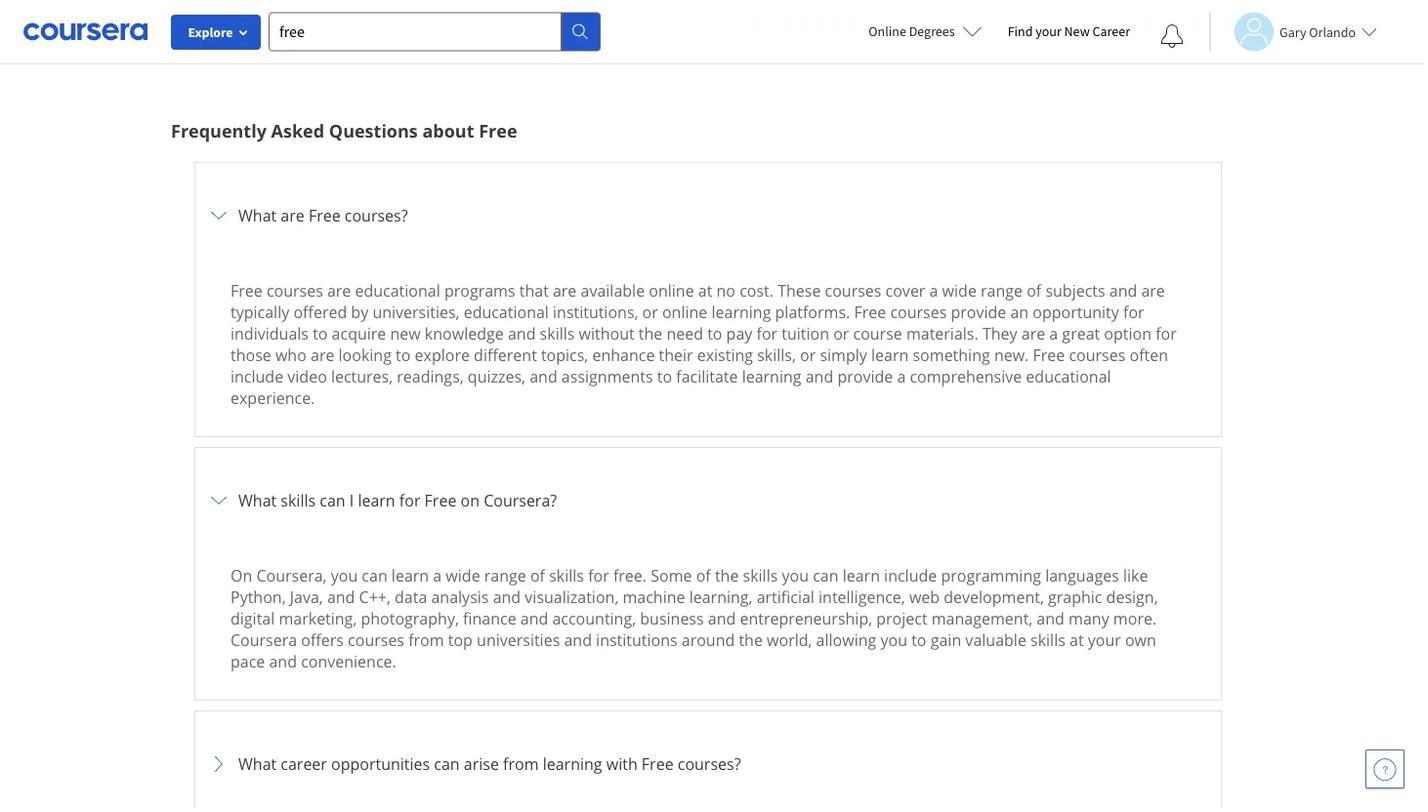 Task type: describe. For each thing, give the bounding box(es) containing it.
and up finance
[[493, 587, 521, 608]]

learn inside free courses are educational programs that are available online at no cost. these courses cover a wide range of subjects and are typically offered by universities, educational institutions, or online learning platforms. free courses provide an opportunity for individuals to acquire new knowledge and skills without the need to pay for tuition or course materials. they are a great option for those who are looking to explore different topics, enhance their existing skills, or simply learn something new. free courses often include video lectures, readings, quizzes, and assignments to facilitate learning and provide a comprehensive educational experience.
[[871, 345, 909, 366]]

existing
[[697, 345, 753, 366]]

artificial
[[757, 587, 815, 608]]

different
[[474, 345, 537, 366]]

management,
[[932, 608, 1033, 629]]

entrepreneurship,
[[740, 608, 872, 629]]

lectures,
[[331, 366, 393, 387]]

intelligence,
[[819, 587, 905, 608]]

what for what skills can i learn for free on coursera?
[[238, 490, 277, 511]]

and up different
[[508, 323, 536, 344]]

offers
[[301, 630, 344, 651]]

who
[[275, 345, 307, 366]]

0 horizontal spatial you
[[331, 565, 358, 586]]

are inside dropdown button
[[281, 205, 305, 226]]

something
[[913, 345, 990, 366]]

gain
[[931, 630, 961, 651]]

to up existing
[[707, 323, 722, 344]]

option
[[1104, 323, 1152, 344]]

acquire
[[332, 323, 386, 344]]

video
[[287, 366, 327, 387]]

accounting,
[[552, 608, 636, 629]]

a right cover
[[929, 280, 938, 301]]

free inside 'dropdown button'
[[642, 754, 674, 775]]

1 vertical spatial the
[[715, 565, 739, 586]]

to down new
[[396, 345, 411, 366]]

course
[[853, 323, 902, 344]]

tuition
[[782, 323, 829, 344]]

new.
[[994, 345, 1029, 366]]

universities,
[[373, 302, 460, 323]]

they
[[983, 323, 1017, 344]]

pay
[[726, 323, 753, 344]]

graphic
[[1048, 587, 1102, 608]]

1 horizontal spatial of
[[696, 565, 711, 586]]

marketing,
[[279, 608, 357, 629]]

what skills can i learn for free on coursera? button
[[207, 460, 1209, 542]]

individuals
[[231, 323, 309, 344]]

without
[[579, 323, 635, 344]]

and down topics, at the top left of page
[[530, 366, 557, 387]]

courses? inside dropdown button
[[345, 205, 408, 226]]

to down "their"
[[657, 366, 672, 387]]

i
[[350, 490, 354, 511]]

show notifications image
[[1160, 24, 1184, 48]]

can up "c++," at left bottom
[[362, 565, 388, 586]]

for up skills,
[[757, 323, 778, 344]]

experience.
[[231, 388, 315, 409]]

materials.
[[906, 323, 979, 344]]

asked
[[271, 118, 324, 142]]

and down simply
[[806, 366, 833, 387]]

no
[[717, 280, 736, 301]]

to inside on coursera, you can learn a wide range of skills for free. some of the skills you can learn include programming languages like python, java, and c++, data analysis and visualization, machine learning, artificial intelligence, web development, graphic design, digital marketing, photography, finance and accounting, business and entrepreneurship, project management, and many more. coursera offers courses from top universities and institutions around the world, allowing you to gain valuable skills at your own pace and convenience.
[[912, 630, 927, 651]]

world,
[[767, 630, 812, 651]]

a left great
[[1049, 323, 1058, 344]]

degrees
[[909, 22, 955, 40]]

that
[[519, 280, 549, 301]]

to down offered
[[313, 323, 328, 344]]

wide inside free courses are educational programs that are available online at no cost. these courses cover a wide range of subjects and are typically offered by universities, educational institutions, or online learning platforms. free courses provide an opportunity for individuals to acquire new knowledge and skills without the need to pay for tuition or course materials. they are a great option for those who are looking to explore different topics, enhance their existing skills, or simply learn something new. free courses often include video lectures, readings, quizzes, and assignments to facilitate learning and provide a comprehensive educational experience.
[[942, 280, 977, 301]]

what for what career opportunities can arise from learning with free courses?
[[238, 754, 277, 775]]

topics,
[[541, 345, 588, 366]]

digital
[[231, 608, 275, 629]]

free down frequently asked questions about free
[[309, 205, 341, 226]]

need
[[667, 323, 703, 344]]

universities
[[477, 630, 560, 651]]

learning inside 'dropdown button'
[[543, 754, 602, 775]]

web
[[909, 587, 940, 608]]

institutions,
[[553, 302, 638, 323]]

development,
[[944, 587, 1044, 608]]

cover
[[886, 280, 925, 301]]

skills,
[[757, 345, 796, 366]]

are down an
[[1022, 323, 1045, 344]]

chevron right image
[[207, 489, 231, 513]]

machine
[[623, 587, 685, 608]]

knowledge
[[425, 323, 504, 344]]

design,
[[1106, 587, 1158, 608]]

about
[[422, 118, 474, 142]]

find
[[1008, 22, 1033, 40]]

0 horizontal spatial or
[[642, 302, 658, 323]]

of inside free courses are educational programs that are available online at no cost. these courses cover a wide range of subjects and are typically offered by universities, educational institutions, or online learning platforms. free courses provide an opportunity for individuals to acquire new knowledge and skills without the need to pay for tuition or course materials. they are a great option for those who are looking to explore different topics, enhance their existing skills, or simply learn something new. free courses often include video lectures, readings, quizzes, and assignments to facilitate learning and provide a comprehensive educational experience.
[[1027, 280, 1042, 301]]

python,
[[231, 587, 286, 608]]

what career opportunities can arise from learning with free courses? button
[[207, 724, 1209, 806]]

pace
[[231, 651, 265, 672]]

own
[[1125, 630, 1156, 651]]

at inside free courses are educational programs that are available online at no cost. these courses cover a wide range of subjects and are typically offered by universities, educational institutions, or online learning platforms. free courses provide an opportunity for individuals to acquire new knowledge and skills without the need to pay for tuition or course materials. they are a great option for those who are looking to explore different topics, enhance their existing skills, or simply learn something new. free courses often include video lectures, readings, quizzes, and assignments to facilitate learning and provide a comprehensive educational experience.
[[698, 280, 712, 301]]

find your new career
[[1008, 22, 1130, 40]]

learning,
[[689, 587, 753, 608]]

on
[[461, 490, 480, 511]]

1 horizontal spatial or
[[800, 345, 816, 366]]

explore button
[[171, 15, 261, 50]]

courses inside on coursera, you can learn a wide range of skills for free. some of the skills you can learn include programming languages like python, java, and c++, data analysis and visualization, machine learning, artificial intelligence, web development, graphic design, digital marketing, photography, finance and accounting, business and entrepreneurship, project management, and many more. coursera offers courses from top universities and institutions around the world, allowing you to gain valuable skills at your own pace and convenience.
[[348, 630, 404, 651]]

these
[[778, 280, 821, 301]]

0 horizontal spatial educational
[[355, 280, 440, 301]]

free up "course"
[[854, 302, 886, 323]]

range inside free courses are educational programs that are available online at no cost. these courses cover a wide range of subjects and are typically offered by universities, educational institutions, or online learning platforms. free courses provide an opportunity for individuals to acquire new knowledge and skills without the need to pay for tuition or course materials. they are a great option for those who are looking to explore different topics, enhance their existing skills, or simply learn something new. free courses often include video lectures, readings, quizzes, and assignments to facilitate learning and provide a comprehensive educational experience.
[[981, 280, 1023, 301]]

help center image
[[1373, 758, 1397, 781]]

1 horizontal spatial educational
[[464, 302, 549, 323]]

can inside 'dropdown button'
[[434, 754, 460, 775]]

institutions
[[596, 630, 678, 651]]

new
[[1064, 22, 1090, 40]]

courses down great
[[1069, 345, 1126, 366]]

platforms.
[[775, 302, 850, 323]]

coursera?
[[484, 490, 557, 511]]

free right "new."
[[1033, 345, 1065, 366]]

for inside on coursera, you can learn a wide range of skills for free. some of the skills you can learn include programming languages like python, java, and c++, data analysis and visualization, machine learning, artificial intelligence, web development, graphic design, digital marketing, photography, finance and accounting, business and entrepreneurship, project management, and many more. coursera offers courses from top universities and institutions around the world, allowing you to gain valuable skills at your own pace and convenience.
[[588, 565, 609, 586]]

readings,
[[397, 366, 464, 387]]

for inside dropdown button
[[399, 490, 420, 511]]

explore
[[188, 23, 233, 41]]

top
[[448, 630, 473, 651]]

courses down cover
[[890, 302, 947, 323]]

free courses are educational programs that are available online at no cost. these courses cover a wide range of subjects and are typically offered by universities, educational institutions, or online learning platforms. free courses provide an opportunity for individuals to acquire new knowledge and skills without the need to pay for tuition or course materials. they are a great option for those who are looking to explore different topics, enhance their existing skills, or simply learn something new. free courses often include video lectures, readings, quizzes, and assignments to facilitate learning and provide a comprehensive educational experience.
[[231, 280, 1177, 409]]

facilitate
[[676, 366, 738, 387]]

coursera,
[[256, 565, 327, 586]]

and down learning, on the bottom of page
[[708, 608, 736, 629]]

what for what are free courses?
[[238, 205, 277, 226]]

quizzes,
[[468, 366, 526, 387]]

assignments
[[562, 366, 653, 387]]

with
[[606, 754, 638, 775]]

arise
[[464, 754, 499, 775]]

many
[[1069, 608, 1109, 629]]

those
[[231, 345, 271, 366]]

courses? inside 'dropdown button'
[[678, 754, 741, 775]]

can up intelligence,
[[813, 565, 839, 586]]

great
[[1062, 323, 1100, 344]]

by
[[351, 302, 368, 323]]



Task type: vqa. For each thing, say whether or not it's contained in the screenshot.
Business DROPDOWN BUTTON
no



Task type: locate. For each thing, give the bounding box(es) containing it.
can
[[320, 490, 345, 511], [362, 565, 388, 586], [813, 565, 839, 586], [434, 754, 460, 775]]

include down the those
[[231, 366, 283, 387]]

online
[[649, 280, 694, 301], [662, 302, 708, 323]]

skills up the visualization,
[[549, 565, 584, 586]]

learn inside dropdown button
[[358, 490, 395, 511]]

your inside 'link'
[[1036, 22, 1062, 40]]

enhance
[[592, 345, 655, 366]]

1 vertical spatial provide
[[838, 366, 893, 387]]

your right find
[[1036, 22, 1062, 40]]

skills left i
[[281, 490, 316, 511]]

c++,
[[359, 587, 391, 608]]

you up the marketing,
[[331, 565, 358, 586]]

1 vertical spatial your
[[1088, 630, 1121, 651]]

free right about
[[479, 118, 517, 142]]

include inside on coursera, you can learn a wide range of skills for free. some of the skills you can learn include programming languages like python, java, and c++, data analysis and visualization, machine learning, artificial intelligence, web development, graphic design, digital marketing, photography, finance and accounting, business and entrepreneurship, project management, and many more. coursera offers courses from top universities and institutions around the world, allowing you to gain valuable skills at your own pace and convenience.
[[884, 565, 937, 586]]

or down available
[[642, 302, 658, 323]]

1 chevron right image from the top
[[207, 204, 231, 227]]

range
[[981, 280, 1023, 301], [484, 565, 526, 586]]

2 vertical spatial the
[[739, 630, 763, 651]]

are up option
[[1141, 280, 1165, 301]]

chevron right image
[[207, 204, 231, 227], [207, 753, 231, 776]]

range inside on coursera, you can learn a wide range of skills for free. some of the skills you can learn include programming languages like python, java, and c++, data analysis and visualization, machine learning, artificial intelligence, web development, graphic design, digital marketing, photography, finance and accounting, business and entrepreneurship, project management, and many more. coursera offers courses from top universities and institutions around the world, allowing you to gain valuable skills at your own pace and convenience.
[[484, 565, 526, 586]]

explore
[[415, 345, 470, 366]]

the up "their"
[[639, 323, 663, 344]]

chevron right image inside what career opportunities can arise from learning with free courses? 'dropdown button'
[[207, 753, 231, 776]]

opportunity
[[1033, 302, 1119, 323]]

from inside 'dropdown button'
[[503, 754, 539, 775]]

courses? down questions
[[345, 205, 408, 226]]

of up an
[[1027, 280, 1042, 301]]

data
[[395, 587, 427, 608]]

questions
[[329, 118, 418, 142]]

frequently asked questions about free
[[171, 118, 517, 142]]

around
[[682, 630, 735, 651]]

more.
[[1113, 608, 1157, 629]]

at inside on coursera, you can learn a wide range of skills for free. some of the skills you can learn include programming languages like python, java, and c++, data analysis and visualization, machine learning, artificial intelligence, web development, graphic design, digital marketing, photography, finance and accounting, business and entrepreneurship, project management, and many more. coursera offers courses from top universities and institutions around the world, allowing you to gain valuable skills at your own pace and convenience.
[[1070, 630, 1084, 651]]

learning down skills,
[[742, 366, 802, 387]]

to
[[313, 323, 328, 344], [707, 323, 722, 344], [396, 345, 411, 366], [657, 366, 672, 387], [912, 630, 927, 651]]

frequently
[[171, 118, 267, 142]]

can left arise
[[434, 754, 460, 775]]

1 horizontal spatial range
[[981, 280, 1023, 301]]

0 horizontal spatial your
[[1036, 22, 1062, 40]]

learn up data
[[392, 565, 429, 586]]

programming
[[941, 565, 1041, 586]]

provide
[[951, 302, 1006, 323], [838, 366, 893, 387]]

learning left with
[[543, 754, 602, 775]]

can left i
[[320, 490, 345, 511]]

1 what from the top
[[238, 205, 277, 226]]

of
[[1027, 280, 1042, 301], [530, 565, 545, 586], [696, 565, 711, 586]]

include inside free courses are educational programs that are available online at no cost. these courses cover a wide range of subjects and are typically offered by universities, educational institutions, or online learning platforms. free courses provide an opportunity for individuals to acquire new knowledge and skills without the need to pay for tuition or course materials. they are a great option for those who are looking to explore different topics, enhance their existing skills, or simply learn something new. free courses often include video lectures, readings, quizzes, and assignments to facilitate learning and provide a comprehensive educational experience.
[[231, 366, 283, 387]]

java,
[[290, 587, 323, 608]]

0 vertical spatial learning
[[712, 302, 771, 323]]

wide inside on coursera, you can learn a wide range of skills for free. some of the skills you can learn include programming languages like python, java, and c++, data analysis and visualization, machine learning, artificial intelligence, web development, graphic design, digital marketing, photography, finance and accounting, business and entrepreneurship, project management, and many more. coursera offers courses from top universities and institutions around the world, allowing you to gain valuable skills at your own pace and convenience.
[[446, 565, 480, 586]]

the up learning, on the bottom of page
[[715, 565, 739, 586]]

what down frequently
[[238, 205, 277, 226]]

from right arise
[[503, 754, 539, 775]]

from
[[408, 630, 444, 651], [503, 754, 539, 775]]

what inside 'dropdown button'
[[238, 754, 277, 775]]

your down many at the right
[[1088, 630, 1121, 651]]

what left career
[[238, 754, 277, 775]]

educational up universities,
[[355, 280, 440, 301]]

and down graphic
[[1037, 608, 1065, 629]]

courses?
[[345, 205, 408, 226], [678, 754, 741, 775]]

None search field
[[269, 12, 601, 51]]

and down accounting,
[[564, 630, 592, 651]]

a inside on coursera, you can learn a wide range of skills for free. some of the skills you can learn include programming languages like python, java, and c++, data analysis and visualization, machine learning, artificial intelligence, web development, graphic design, digital marketing, photography, finance and accounting, business and entrepreneurship, project management, and many more. coursera offers courses from top universities and institutions around the world, allowing you to gain valuable skills at your own pace and convenience.
[[433, 565, 442, 586]]

courses
[[267, 280, 323, 301], [825, 280, 882, 301], [890, 302, 947, 323], [1069, 345, 1126, 366], [348, 630, 404, 651]]

find your new career link
[[998, 20, 1140, 44]]

provide down simply
[[838, 366, 893, 387]]

0 vertical spatial what
[[238, 205, 277, 226]]

learn up intelligence,
[[843, 565, 880, 586]]

simply
[[820, 345, 867, 366]]

for left free.
[[588, 565, 609, 586]]

languages
[[1045, 565, 1119, 586]]

2 horizontal spatial educational
[[1026, 366, 1111, 387]]

the left world,
[[739, 630, 763, 651]]

free up the typically
[[231, 280, 263, 301]]

gary orlando button
[[1209, 12, 1377, 51]]

convenience.
[[301, 651, 396, 672]]

0 vertical spatial include
[[231, 366, 283, 387]]

0 vertical spatial your
[[1036, 22, 1062, 40]]

skills up the artificial
[[743, 565, 778, 586]]

to left gain on the bottom
[[912, 630, 927, 651]]

1 horizontal spatial wide
[[942, 280, 977, 301]]

of up the visualization,
[[530, 565, 545, 586]]

free.
[[613, 565, 647, 586]]

finance
[[463, 608, 516, 629]]

0 vertical spatial at
[[698, 280, 712, 301]]

business
[[640, 608, 704, 629]]

are up offered
[[327, 280, 351, 301]]

and up universities
[[520, 608, 548, 629]]

range up an
[[981, 280, 1023, 301]]

1 vertical spatial include
[[884, 565, 937, 586]]

of up learning, on the bottom of page
[[696, 565, 711, 586]]

wide up 'analysis'
[[446, 565, 480, 586]]

2 chevron right image from the top
[[207, 753, 231, 776]]

photography,
[[361, 608, 459, 629]]

are up 'video'
[[311, 345, 334, 366]]

1 vertical spatial wide
[[446, 565, 480, 586]]

0 horizontal spatial from
[[408, 630, 444, 651]]

0 vertical spatial courses?
[[345, 205, 408, 226]]

range up finance
[[484, 565, 526, 586]]

a down "course"
[[897, 366, 906, 387]]

learn right i
[[358, 490, 395, 511]]

0 horizontal spatial provide
[[838, 366, 893, 387]]

from down photography,
[[408, 630, 444, 651]]

skills up topics, at the top left of page
[[540, 323, 575, 344]]

courses up platforms.
[[825, 280, 882, 301]]

a
[[929, 280, 938, 301], [1049, 323, 1058, 344], [897, 366, 906, 387], [433, 565, 442, 586]]

0 horizontal spatial at
[[698, 280, 712, 301]]

can inside dropdown button
[[320, 490, 345, 511]]

at left no
[[698, 280, 712, 301]]

0 horizontal spatial courses?
[[345, 205, 408, 226]]

educational down programs
[[464, 302, 549, 323]]

2 horizontal spatial or
[[833, 323, 849, 344]]

0 vertical spatial range
[[981, 280, 1023, 301]]

skills inside dropdown button
[[281, 490, 316, 511]]

0 horizontal spatial wide
[[446, 565, 480, 586]]

you down project
[[881, 630, 908, 651]]

1 horizontal spatial your
[[1088, 630, 1121, 651]]

online degrees button
[[853, 10, 998, 53]]

new
[[390, 323, 421, 344]]

valuable
[[965, 630, 1027, 651]]

1 vertical spatial chevron right image
[[207, 753, 231, 776]]

coursera image
[[23, 16, 148, 47]]

an
[[1010, 302, 1029, 323]]

2 vertical spatial learning
[[543, 754, 602, 775]]

chevron right image for what are free courses?
[[207, 204, 231, 227]]

opportunities
[[331, 754, 430, 775]]

at down many at the right
[[1070, 630, 1084, 651]]

visualization,
[[525, 587, 619, 608]]

looking
[[339, 345, 392, 366]]

cost.
[[740, 280, 774, 301]]

often
[[1130, 345, 1168, 366]]

are right that
[[553, 280, 577, 301]]

gary orlando
[[1280, 23, 1356, 41]]

orlando
[[1309, 23, 1356, 41]]

for right i
[[399, 490, 420, 511]]

include
[[231, 366, 283, 387], [884, 565, 937, 586]]

and up option
[[1109, 280, 1137, 301]]

include up web
[[884, 565, 937, 586]]

for up option
[[1123, 302, 1144, 323]]

programs
[[444, 280, 515, 301]]

0 horizontal spatial of
[[530, 565, 545, 586]]

0 horizontal spatial include
[[231, 366, 283, 387]]

learn
[[871, 345, 909, 366], [358, 490, 395, 511], [392, 565, 429, 586], [843, 565, 880, 586]]

1 vertical spatial courses?
[[678, 754, 741, 775]]

on coursera, you can learn a wide range of skills for free. some of the skills you can learn include programming languages like python, java, and c++, data analysis and visualization, machine learning, artificial intelligence, web development, graphic design, digital marketing, photography, finance and accounting, business and entrepreneurship, project management, and many more. coursera offers courses from top universities and institutions around the world, allowing you to gain valuable skills at your own pace and convenience.
[[231, 565, 1158, 672]]

wide up materials.
[[942, 280, 977, 301]]

available
[[581, 280, 645, 301]]

1 horizontal spatial provide
[[951, 302, 1006, 323]]

0 horizontal spatial range
[[484, 565, 526, 586]]

0 vertical spatial from
[[408, 630, 444, 651]]

1 vertical spatial from
[[503, 754, 539, 775]]

you up the artificial
[[782, 565, 809, 586]]

project
[[876, 608, 928, 629]]

what right chevron right image
[[238, 490, 277, 511]]

analysis
[[431, 587, 489, 608]]

free left "on"
[[425, 490, 457, 511]]

for up often
[[1156, 323, 1177, 344]]

collapsed list
[[194, 162, 1222, 809]]

1 horizontal spatial include
[[884, 565, 937, 586]]

courses up offered
[[267, 280, 323, 301]]

and up the marketing,
[[327, 587, 355, 608]]

online degrees
[[869, 22, 955, 40]]

the inside free courses are educational programs that are available online at no cost. these courses cover a wide range of subjects and are typically offered by universities, educational institutions, or online learning platforms. free courses provide an opportunity for individuals to acquire new knowledge and skills without the need to pay for tuition or course materials. they are a great option for those who are looking to explore different topics, enhance their existing skills, or simply learn something new. free courses often include video lectures, readings, quizzes, and assignments to facilitate learning and provide a comprehensive educational experience.
[[639, 323, 663, 344]]

chevron right image inside what are free courses? dropdown button
[[207, 204, 231, 227]]

1 horizontal spatial courses?
[[678, 754, 741, 775]]

and down coursera
[[269, 651, 297, 672]]

2 what from the top
[[238, 490, 277, 511]]

3 what from the top
[[238, 754, 277, 775]]

allowing
[[816, 630, 877, 651]]

their
[[659, 345, 693, 366]]

what are free courses? button
[[207, 175, 1209, 257]]

typically
[[231, 302, 289, 323]]

1 horizontal spatial you
[[782, 565, 809, 586]]

chevron right image left career
[[207, 753, 231, 776]]

gary
[[1280, 23, 1306, 41]]

what skills can i learn for free on coursera?
[[238, 490, 557, 511]]

a up 'analysis'
[[433, 565, 442, 586]]

2 vertical spatial what
[[238, 754, 277, 775]]

1 horizontal spatial from
[[503, 754, 539, 775]]

2 horizontal spatial of
[[1027, 280, 1042, 301]]

2 horizontal spatial you
[[881, 630, 908, 651]]

free
[[479, 118, 517, 142], [309, 205, 341, 226], [231, 280, 263, 301], [854, 302, 886, 323], [1033, 345, 1065, 366], [425, 490, 457, 511], [642, 754, 674, 775]]

skills down graphic
[[1031, 630, 1066, 651]]

chevron right image down frequently
[[207, 204, 231, 227]]

from inside on coursera, you can learn a wide range of skills for free. some of the skills you can learn include programming languages like python, java, and c++, data analysis and visualization, machine learning, artificial intelligence, web development, graphic design, digital marketing, photography, finance and accounting, business and entrepreneurship, project management, and many more. coursera offers courses from top universities and institutions around the world, allowing you to gain valuable skills at your own pace and convenience.
[[408, 630, 444, 651]]

courses up 'convenience.'
[[348, 630, 404, 651]]

learning up pay
[[712, 302, 771, 323]]

What do you want to learn? text field
[[269, 12, 562, 51]]

chevron right image for what career opportunities can arise from learning with free courses?
[[207, 753, 231, 776]]

for
[[1123, 302, 1144, 323], [757, 323, 778, 344], [1156, 323, 1177, 344], [399, 490, 420, 511], [588, 565, 609, 586]]

are down the asked
[[281, 205, 305, 226]]

educational down great
[[1026, 366, 1111, 387]]

1 vertical spatial what
[[238, 490, 277, 511]]

0 vertical spatial wide
[[942, 280, 977, 301]]

1 vertical spatial at
[[1070, 630, 1084, 651]]

0 vertical spatial the
[[639, 323, 663, 344]]

or
[[642, 302, 658, 323], [833, 323, 849, 344], [800, 345, 816, 366]]

1 vertical spatial range
[[484, 565, 526, 586]]

like
[[1123, 565, 1148, 586]]

career
[[281, 754, 327, 775]]

1 horizontal spatial at
[[1070, 630, 1084, 651]]

1 vertical spatial learning
[[742, 366, 802, 387]]

free right with
[[642, 754, 674, 775]]

provide up the they
[[951, 302, 1006, 323]]

what career opportunities can arise from learning with free courses?
[[238, 754, 741, 775]]

or up simply
[[833, 323, 849, 344]]

comprehensive
[[910, 366, 1022, 387]]

learn down "course"
[[871, 345, 909, 366]]

courses? right with
[[678, 754, 741, 775]]

or down tuition
[[800, 345, 816, 366]]

your inside on coursera, you can learn a wide range of skills for free. some of the skills you can learn include programming languages like python, java, and c++, data analysis and visualization, machine learning, artificial intelligence, web development, graphic design, digital marketing, photography, finance and accounting, business and entrepreneurship, project management, and many more. coursera offers courses from top universities and institutions around the world, allowing you to gain valuable skills at your own pace and convenience.
[[1088, 630, 1121, 651]]

coursera
[[231, 630, 297, 651]]

0 vertical spatial chevron right image
[[207, 204, 231, 227]]

on
[[231, 565, 252, 586]]

0 vertical spatial provide
[[951, 302, 1006, 323]]

skills inside free courses are educational programs that are available online at no cost. these courses cover a wide range of subjects and are typically offered by universities, educational institutions, or online learning platforms. free courses provide an opportunity for individuals to acquire new knowledge and skills without the need to pay for tuition or course materials. they are a great option for those who are looking to explore different topics, enhance their existing skills, or simply learn something new. free courses often include video lectures, readings, quizzes, and assignments to facilitate learning and provide a comprehensive educational experience.
[[540, 323, 575, 344]]



